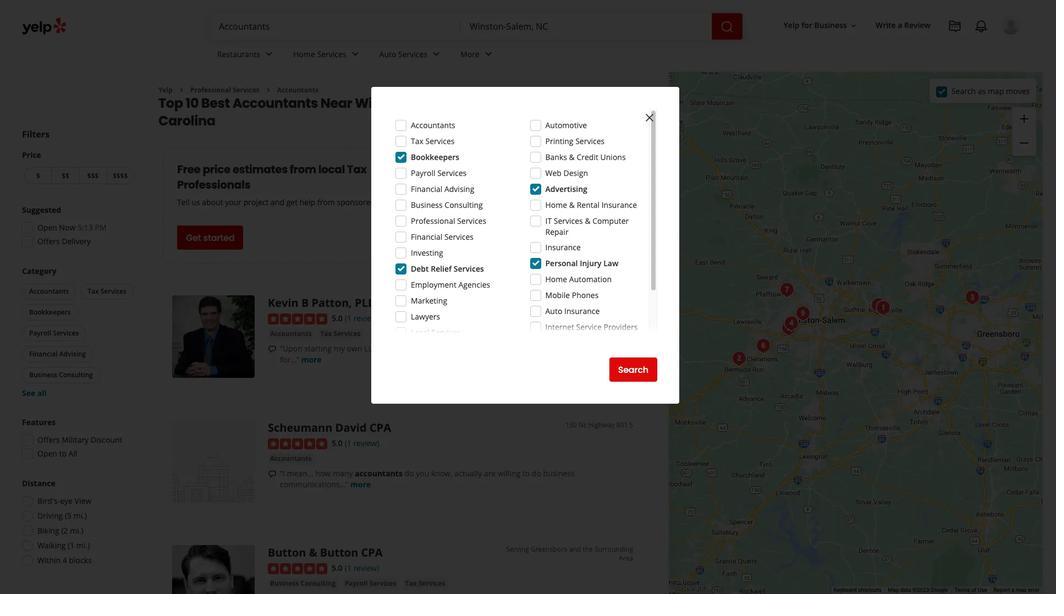 Task type: locate. For each thing, give the bounding box(es) containing it.
1 24 chevron down v2 image from the left
[[263, 48, 276, 61]]

tax services button for leftmost tax services link
[[318, 329, 363, 340]]

notifications image
[[975, 20, 989, 33]]

(1 review) link down 'david'
[[345, 437, 380, 449]]

restaurants link
[[209, 40, 285, 72]]

5 star rating image for button
[[268, 564, 328, 575]]

search for search as map moves
[[952, 86, 977, 96]]

accountants link up "upon
[[268, 329, 314, 340]]

1 horizontal spatial payroll
[[345, 579, 368, 589]]

0 vertical spatial review)
[[354, 313, 380, 324]]

24 chevron down v2 image
[[349, 48, 362, 61]]

printing
[[546, 136, 574, 146]]

insurance up personal
[[546, 242, 581, 253]]

kevin b patton, pllc link
[[268, 296, 381, 311]]

yelp
[[784, 20, 800, 31], [159, 85, 173, 95]]

open
[[37, 222, 57, 233], [37, 449, 57, 459]]

$$$$ button
[[106, 167, 134, 184]]

advertising
[[546, 184, 588, 194]]

professional up carolina
[[190, 85, 231, 95]]

tax for top tax services button
[[88, 287, 99, 296]]

mi.)
[[74, 511, 87, 521], [70, 526, 83, 536], [76, 541, 90, 551]]

tax services button
[[80, 283, 134, 300], [318, 329, 363, 340], [403, 579, 448, 590]]

1 review) from the top
[[354, 313, 380, 324]]

bird's-
[[37, 496, 60, 506]]

tax for tax services button associated with leftmost tax services link
[[321, 329, 332, 339]]

cannon & company image
[[793, 302, 815, 325]]

0 vertical spatial accountants button
[[22, 283, 76, 300]]

1 horizontal spatial search
[[952, 86, 977, 96]]

1 button from the left
[[268, 546, 306, 561]]

auto right 24 chevron down v2 icon
[[380, 49, 397, 59]]

business consulting down button & button cpa
[[270, 579, 336, 589]]

services inside it services & computer repair
[[554, 216, 583, 226]]

2 vertical spatial payroll services
[[345, 579, 397, 589]]

1 vertical spatial business consulting
[[29, 370, 93, 380]]

0 horizontal spatial button
[[268, 546, 306, 561]]

2 b from the left
[[592, 296, 596, 305]]

walking
[[37, 541, 66, 551]]

keyboard shortcuts button
[[834, 587, 882, 595]]

1 vertical spatial 5 star rating image
[[268, 439, 328, 450]]

business consulting button
[[22, 367, 100, 384], [268, 579, 338, 590]]

1 horizontal spatial more
[[351, 480, 371, 490]]

&
[[570, 152, 575, 162], [570, 200, 575, 210], [585, 216, 591, 226], [309, 546, 317, 561]]

1 horizontal spatial advising
[[445, 184, 475, 194]]

16 speech v2 image
[[268, 345, 277, 354], [268, 470, 277, 479]]

0 vertical spatial insurance
[[602, 200, 637, 210]]

price group
[[22, 150, 137, 187]]

1 horizontal spatial for
[[802, 20, 813, 31]]

1 vertical spatial accountants button
[[268, 329, 314, 340]]

0 vertical spatial and
[[271, 197, 285, 208]]

payroll down bookkeepers button
[[29, 329, 51, 338]]

open to all
[[37, 449, 77, 459]]

to right turn
[[616, 344, 623, 354]]

1 vertical spatial for
[[487, 344, 497, 354]]

could
[[577, 344, 597, 354]]

mi.) right (5
[[74, 511, 87, 521]]

5.0
[[332, 313, 343, 324], [332, 438, 343, 449], [332, 563, 343, 574]]

2 vertical spatial financial
[[29, 350, 58, 359]]

1 b from the left
[[302, 296, 309, 311]]

1 16 chevron right v2 image from the left
[[177, 86, 186, 95]]

2 vertical spatial business consulting
[[270, 579, 336, 589]]

business consulting for the business consulting button to the top
[[29, 370, 93, 380]]

0 horizontal spatial map
[[989, 86, 1005, 96]]

professional services up the financial services
[[411, 216, 487, 226]]

llc,
[[364, 344, 379, 354]]

0 vertical spatial (1 review) link
[[345, 312, 380, 324]]

5.0 link down the button & button cpa link
[[332, 562, 343, 574]]

2 5 star rating image from the top
[[268, 439, 328, 450]]

payroll for payroll services button to the top
[[29, 329, 51, 338]]

winston-
[[355, 94, 418, 113]]

2 24 chevron down v2 image from the left
[[430, 48, 443, 61]]

offers for offers military discount
[[37, 435, 60, 445]]

1 offers from the top
[[37, 236, 60, 247]]

see all button
[[22, 388, 47, 399]]

auto inside auto services link
[[380, 49, 397, 59]]

0 horizontal spatial advising
[[59, 350, 86, 359]]

1 vertical spatial mi.)
[[70, 526, 83, 536]]

button up payroll services link
[[320, 546, 359, 561]]

0 horizontal spatial to
[[59, 449, 67, 459]]

1 5.0 link from the top
[[332, 312, 343, 324]]

filters
[[22, 128, 50, 140]]

yelp for business
[[784, 20, 848, 31]]

option group
[[19, 478, 137, 570]]

tax
[[411, 136, 424, 146], [347, 162, 367, 177], [88, 287, 99, 296], [321, 329, 332, 339], [405, 579, 417, 589]]

cpa up payroll services link
[[361, 546, 383, 561]]

know,
[[432, 469, 453, 479]]

3 (1 review) link from the top
[[345, 562, 380, 574]]

None search field
[[210, 13, 745, 40]]

0 horizontal spatial payroll services button
[[22, 325, 86, 342]]

a for report
[[1012, 587, 1015, 593]]

sponsored
[[337, 197, 376, 208]]

to inside "that i could turn to for...""
[[616, 344, 623, 354]]

2 review) from the top
[[354, 438, 380, 449]]

financial advising up all
[[29, 350, 86, 359]]

0 vertical spatial more link
[[301, 355, 322, 365]]

home automation
[[546, 274, 612, 285]]

2 5.0 link from the top
[[332, 437, 343, 449]]

a
[[899, 20, 903, 31], [1012, 587, 1015, 593]]

moves
[[1007, 86, 1031, 96]]

1 16 speech v2 image from the top
[[268, 345, 277, 354]]

business inside button
[[815, 20, 848, 31]]

bookkeepers
[[411, 152, 460, 162], [29, 308, 71, 317]]

financial
[[411, 184, 443, 194], [411, 232, 443, 242], [29, 350, 58, 359]]

zoom in image
[[1018, 112, 1032, 125]]

offers delivery
[[37, 236, 91, 247]]

from left local at the top left of page
[[290, 162, 316, 177]]

1 horizontal spatial my
[[454, 344, 465, 354]]

advising up the financial services
[[445, 184, 475, 194]]

free price estimates from local tax professionals image
[[547, 175, 603, 230]]

1 horizontal spatial auto
[[546, 306, 563, 317]]

b left "salisbury"
[[592, 296, 596, 305]]

services inside home services link
[[317, 49, 347, 59]]

0 vertical spatial for
[[802, 20, 813, 31]]

3 5 star rating image from the top
[[268, 564, 328, 575]]

1 5.0 from the top
[[332, 313, 343, 324]]

1 i from the left
[[381, 344, 383, 354]]

16 chevron right v2 image down restaurants 'link'
[[264, 86, 273, 95]]

1 vertical spatial cpa
[[361, 546, 383, 561]]

business left 16 chevron down v2 icon
[[815, 20, 848, 31]]

0 horizontal spatial for
[[487, 344, 497, 354]]

b right kevin
[[302, 296, 309, 311]]

1 vertical spatial payroll services
[[29, 329, 79, 338]]

and
[[271, 197, 285, 208], [570, 545, 582, 555]]

zoom out image
[[1018, 137, 1032, 150]]

3 review) from the top
[[354, 563, 380, 574]]

0 vertical spatial professional
[[190, 85, 231, 95]]

search button
[[610, 358, 658, 382]]

0 horizontal spatial business consulting
[[29, 370, 93, 380]]

2 horizontal spatial 24 chevron down v2 image
[[482, 48, 495, 61]]

tax down salem,
[[411, 136, 424, 146]]

1 vertical spatial map
[[1017, 587, 1027, 593]]

business consulting button down financial advising button
[[22, 367, 100, 384]]

yelp for yelp for business
[[784, 20, 800, 31]]

from right help
[[318, 197, 335, 208]]

search inside 'button'
[[619, 364, 649, 376]]

1 vertical spatial professional services
[[411, 216, 487, 226]]

group containing features
[[19, 417, 137, 463]]

5 star rating image for kevin
[[268, 314, 328, 325]]

restaurants
[[217, 49, 261, 59]]

& left rental on the right
[[570, 200, 575, 210]]

1 vertical spatial open
[[37, 449, 57, 459]]

professional up the financial services
[[411, 216, 456, 226]]

0 horizontal spatial my
[[334, 344, 345, 354]]

2 i from the left
[[573, 344, 575, 354]]

(1 review) for button
[[345, 563, 380, 574]]

16 speech v2 image left ""i" on the bottom of the page
[[268, 470, 277, 479]]

1 horizontal spatial a
[[1012, 587, 1015, 593]]

home for home services
[[294, 49, 315, 59]]

5 star rating image for scheumann
[[268, 439, 328, 450]]

& down rental on the right
[[585, 216, 591, 226]]

0 vertical spatial (1 review)
[[345, 313, 380, 324]]

(1 up payroll services link
[[345, 563, 352, 574]]

a right report
[[1012, 587, 1015, 593]]

& for banks & credit unions
[[570, 152, 575, 162]]

cpa
[[370, 421, 391, 436], [361, 546, 383, 561]]

for inside button
[[802, 20, 813, 31]]

my left own
[[334, 344, 345, 354]]

2 16 chevron right v2 image from the left
[[264, 86, 273, 95]]

scheumann david cpa image
[[172, 421, 255, 503]]

16 chevron right v2 image right yelp link
[[177, 86, 186, 95]]

offers up open to all
[[37, 435, 60, 445]]

0 vertical spatial offers
[[37, 236, 60, 247]]

more for the bottommost more link
[[351, 480, 371, 490]]

0 vertical spatial payroll services
[[411, 168, 467, 178]]

0 vertical spatial to
[[616, 344, 623, 354]]

1 vertical spatial professional
[[411, 216, 456, 226]]

and inside serving greensboro and the surrounding area
[[570, 545, 582, 555]]

payroll services button down button & button cpa
[[343, 579, 399, 590]]

accountants button up ""i" on the bottom of the page
[[268, 454, 314, 465]]

1 horizontal spatial and
[[570, 545, 582, 555]]

24 chevron down v2 image inside restaurants 'link'
[[263, 48, 276, 61]]

auto down mobile at the right
[[546, 306, 563, 317]]

biking
[[37, 526, 59, 536]]

1 horizontal spatial yelp
[[784, 20, 800, 31]]

2 vertical spatial mi.)
[[76, 541, 90, 551]]

automotive
[[546, 120, 587, 130]]

mi.) for walking (1 mi.)
[[76, 541, 90, 551]]

16 chevron right v2 image
[[177, 86, 186, 95], [264, 86, 273, 95]]

home up it
[[546, 200, 568, 210]]

5 star rating image down kevin
[[268, 314, 328, 325]]

business
[[815, 20, 848, 31], [411, 200, 443, 210], [29, 370, 57, 380], [270, 579, 299, 589]]

2 vertical spatial payroll
[[345, 579, 368, 589]]

search dialog
[[0, 0, 1057, 595]]

2 vertical spatial to
[[523, 469, 530, 479]]

design
[[564, 168, 589, 178]]

more down many
[[351, 480, 371, 490]]

0 horizontal spatial and
[[271, 197, 285, 208]]

5.0 for david
[[332, 438, 343, 449]]

5.0 down patton,
[[332, 313, 343, 324]]

auto services link
[[371, 40, 452, 72]]

map right as
[[989, 86, 1005, 96]]

3 24 chevron down v2 image from the left
[[482, 48, 495, 61]]

that
[[556, 344, 571, 354]]

advising inside button
[[59, 350, 86, 359]]

2 my from the left
[[454, 344, 465, 354]]

suntercpa image
[[868, 294, 890, 316]]

do left business
[[532, 469, 542, 479]]

1 vertical spatial 5.0
[[332, 438, 343, 449]]

home inside business categories element
[[294, 49, 315, 59]]

personal injury law
[[546, 258, 619, 269]]

2 vertical spatial 5.0 link
[[332, 562, 343, 574]]

1 open from the top
[[37, 222, 57, 233]]

1 vertical spatial auto
[[546, 306, 563, 317]]

2 do from the left
[[532, 469, 542, 479]]

2 (1 review) from the top
[[345, 438, 380, 449]]

financial up the investing
[[411, 232, 443, 242]]

keyboard shortcuts
[[834, 587, 882, 593]]

map region
[[571, 0, 1057, 595]]

(1 review) link for patton,
[[345, 312, 380, 324]]

0 vertical spatial 5 star rating image
[[268, 314, 328, 325]]

consulting down the button & button cpa link
[[301, 579, 336, 589]]

payroll services down button & button cpa
[[345, 579, 397, 589]]

yelp inside button
[[784, 20, 800, 31]]

130 nc highway 801 s
[[566, 421, 634, 430]]

top 10 best accountants near winston-salem, north carolina
[[159, 94, 503, 130]]

employment agencies
[[411, 280, 491, 290]]

see all
[[22, 388, 47, 399]]

mi.) right (2
[[70, 526, 83, 536]]

payroll services button
[[22, 325, 86, 342], [343, 579, 399, 590]]

(1 down patton,
[[345, 313, 352, 324]]

1 horizontal spatial tax services button
[[318, 329, 363, 340]]

1 do from the left
[[405, 469, 414, 479]]

(1 review) down 'david'
[[345, 438, 380, 449]]

5.0 down "scheumann david cpa" link
[[332, 438, 343, 449]]

tax down the delivery
[[88, 287, 99, 296]]

professional services down restaurants
[[190, 85, 260, 95]]

project
[[244, 197, 269, 208]]

0 vertical spatial map
[[989, 86, 1005, 96]]

24 chevron down v2 image right restaurants
[[263, 48, 276, 61]]

lindsay & gardner image
[[753, 335, 775, 357]]

button & button cpa image
[[172, 546, 255, 595]]

1 horizontal spatial map
[[1017, 587, 1027, 593]]

tax right local at the top left of page
[[347, 162, 367, 177]]

24 chevron down v2 image inside more link
[[482, 48, 495, 61]]

and left the
[[570, 545, 582, 555]]

consulting down financial advising button
[[59, 370, 93, 380]]

(1 review) down "pllc"
[[345, 313, 380, 324]]

2 5.0 from the top
[[332, 438, 343, 449]]

0 horizontal spatial auto
[[380, 49, 397, 59]]

1 vertical spatial payroll services button
[[343, 579, 399, 590]]

i right that
[[573, 344, 575, 354]]

h&r block image
[[778, 317, 800, 339]]

cpa right 'david'
[[370, 421, 391, 436]]

3 5.0 from the top
[[332, 563, 343, 574]]

5.0 for &
[[332, 563, 343, 574]]

payroll services link
[[343, 579, 399, 590]]

1 horizontal spatial business consulting button
[[268, 579, 338, 590]]

more link down many
[[351, 480, 371, 490]]

16 chevron down v2 image
[[850, 21, 859, 30]]

see
[[22, 388, 35, 399]]

2 16 speech v2 image from the top
[[268, 470, 277, 479]]

0 horizontal spatial payroll services
[[29, 329, 79, 338]]

consulting for the rightmost the business consulting button
[[301, 579, 336, 589]]

1 horizontal spatial button
[[320, 546, 359, 561]]

0 horizontal spatial more
[[301, 355, 322, 365]]

a right write
[[899, 20, 903, 31]]

within
[[37, 555, 61, 566]]

0 vertical spatial home
[[294, 49, 315, 59]]

offers for offers delivery
[[37, 236, 60, 247]]

5.0 link down "scheumann david cpa" link
[[332, 437, 343, 449]]

5 star rating image down scheumann
[[268, 439, 328, 450]]

scheumann
[[268, 421, 333, 436]]

open left the all
[[37, 449, 57, 459]]

to right willing
[[523, 469, 530, 479]]

16 speech v2 image left "upon
[[268, 345, 277, 354]]

group containing category
[[20, 266, 137, 399]]

home for home automation
[[546, 274, 568, 285]]

google image
[[672, 580, 708, 595]]

tax services link up own
[[318, 329, 363, 340]]

services inside payroll services link
[[370, 579, 397, 589]]

map left error
[[1017, 587, 1027, 593]]

a&c accounting services image
[[868, 296, 890, 318]]

2 vertical spatial review)
[[354, 563, 380, 574]]

free price estimates from local tax professionals tell us about your project and get help from sponsored businesses.
[[177, 162, 419, 208]]

0 vertical spatial from
[[290, 162, 316, 177]]

review) down 'david'
[[354, 438, 380, 449]]

1 vertical spatial financial advising
[[29, 350, 86, 359]]

my left need
[[454, 344, 465, 354]]

do left the you on the bottom left of page
[[405, 469, 414, 479]]

yelp for yelp link
[[159, 85, 173, 95]]

bookkeepers inside bookkeepers button
[[29, 308, 71, 317]]

button up business consulting link
[[268, 546, 306, 561]]

b for kevin
[[302, 296, 309, 311]]

2 vertical spatial accountants link
[[268, 454, 314, 465]]

130
[[566, 421, 577, 430]]

auto inside search dialog
[[546, 306, 563, 317]]

web design
[[546, 168, 589, 178]]

1 horizontal spatial from
[[318, 197, 335, 208]]

your
[[225, 197, 242, 208]]

search left as
[[952, 86, 977, 96]]

for left 16 chevron down v2 icon
[[802, 20, 813, 31]]

payroll services up businesses.
[[411, 168, 467, 178]]

2 offers from the top
[[37, 435, 60, 445]]

review) up payroll services link
[[354, 563, 380, 574]]

business up the financial services
[[411, 200, 443, 210]]

driving
[[37, 511, 63, 521]]

projects image
[[949, 20, 962, 33]]

features
[[22, 417, 56, 428]]

home up mobile at the right
[[546, 274, 568, 285]]

0 vertical spatial accountants link
[[277, 85, 319, 95]]

24 chevron down v2 image
[[263, 48, 276, 61], [430, 48, 443, 61], [482, 48, 495, 61]]

0 horizontal spatial do
[[405, 469, 414, 479]]

24 chevron down v2 image right more
[[482, 48, 495, 61]]

2 vertical spatial home
[[546, 274, 568, 285]]

insurance down 860-
[[565, 306, 600, 317]]

and inside the "free price estimates from local tax professionals tell us about your project and get help from sponsored businesses."
[[271, 197, 285, 208]]

tax services for tax services button associated with leftmost tax services link
[[321, 329, 361, 339]]

professional services inside search dialog
[[411, 216, 487, 226]]

review) down "pllc"
[[354, 313, 380, 324]]

accountants inside search dialog
[[411, 120, 456, 130]]

yelp link
[[159, 85, 173, 95]]

business consulting button down button & button cpa
[[268, 579, 338, 590]]

for..."
[[280, 355, 299, 365]]

option group containing distance
[[19, 478, 137, 570]]

mi.) up blocks
[[76, 541, 90, 551]]

1 vertical spatial (1 review) link
[[345, 437, 380, 449]]

group
[[1013, 107, 1037, 156], [19, 205, 137, 250], [20, 266, 137, 399], [19, 417, 137, 463]]

1 vertical spatial search
[[619, 364, 649, 376]]

payroll for rightmost payroll services button
[[345, 579, 368, 589]]

2 vertical spatial accountants button
[[268, 454, 314, 465]]

5.0 link down patton,
[[332, 312, 343, 324]]

1 (1 review) from the top
[[345, 313, 380, 324]]

consulting up the financial services
[[445, 200, 483, 210]]

2 vertical spatial tax services button
[[403, 579, 448, 590]]

terms
[[955, 587, 971, 593]]

credit
[[577, 152, 599, 162]]

insurance up computer
[[602, 200, 637, 210]]

financial advising inside search dialog
[[411, 184, 475, 194]]

0 horizontal spatial tax services link
[[318, 329, 363, 340]]

more
[[301, 355, 322, 365], [351, 480, 371, 490]]

1 horizontal spatial consulting
[[301, 579, 336, 589]]

24 chevron down v2 image right auto services
[[430, 48, 443, 61]]

kevin b patton, pllc image
[[172, 296, 255, 378], [873, 297, 895, 319]]

1 vertical spatial business consulting button
[[268, 579, 338, 590]]

advising
[[445, 184, 475, 194], [59, 350, 86, 359]]

3 (1 review) from the top
[[345, 563, 380, 574]]

accountants link up ""i" on the bottom of the page
[[268, 454, 314, 465]]

2 open from the top
[[37, 449, 57, 459]]

0 vertical spatial payroll
[[411, 168, 436, 178]]

1 horizontal spatial tax services link
[[403, 579, 448, 590]]

business consulting for the rightmost the business consulting button
[[270, 579, 336, 589]]

to inside the "do you know, actually are willing to do business communications...""
[[523, 469, 530, 479]]

2 vertical spatial 5.0
[[332, 563, 343, 574]]

business consulting inside search dialog
[[411, 200, 483, 210]]

3 5.0 link from the top
[[332, 562, 343, 574]]

(1 review) link for button
[[345, 562, 380, 574]]

1 5 star rating image from the top
[[268, 314, 328, 325]]

scheumann david cpa image
[[729, 348, 751, 370]]

map
[[989, 86, 1005, 96], [1017, 587, 1027, 593]]

more for left more link
[[301, 355, 322, 365]]

4
[[63, 555, 67, 566]]

i inside "that i could turn to for...""
[[573, 344, 575, 354]]

2 horizontal spatial business consulting
[[411, 200, 483, 210]]

accountants button
[[22, 283, 76, 300], [268, 329, 314, 340], [268, 454, 314, 465]]

24 chevron down v2 image inside auto services link
[[430, 48, 443, 61]]

tax right payroll services link
[[405, 579, 417, 589]]

map
[[889, 587, 900, 593]]

5.0 down the button & button cpa link
[[332, 563, 343, 574]]

1 horizontal spatial i
[[573, 344, 575, 354]]

(1 review) link up payroll services link
[[345, 562, 380, 574]]

(1 down 'david'
[[345, 438, 352, 449]]

& up business consulting link
[[309, 546, 317, 561]]

"i
[[280, 469, 285, 479]]

local
[[411, 328, 430, 338]]

0 horizontal spatial search
[[619, 364, 649, 376]]

financial advising up businesses.
[[411, 184, 475, 194]]

price
[[22, 150, 41, 160]]

local
[[319, 162, 345, 177]]

business up all
[[29, 370, 57, 380]]

bookkeepers inside search dialog
[[411, 152, 460, 162]]

now
[[59, 222, 76, 233]]

business inside group
[[29, 370, 57, 380]]

for left "an"
[[487, 344, 497, 354]]

business categories element
[[209, 40, 1022, 72]]

injury
[[580, 258, 602, 269]]

accountants link
[[277, 85, 319, 95], [268, 329, 314, 340], [268, 454, 314, 465]]

1 horizontal spatial bookkeepers
[[411, 152, 460, 162]]

2 (1 review) link from the top
[[345, 437, 380, 449]]

0 vertical spatial 5.0
[[332, 313, 343, 324]]

$$$$
[[113, 171, 128, 181]]

1 vertical spatial a
[[1012, 587, 1015, 593]]

i right llc,
[[381, 344, 383, 354]]

"upon
[[280, 344, 303, 354]]

1 vertical spatial consulting
[[59, 370, 93, 380]]

5 star rating image up business consulting link
[[268, 564, 328, 575]]

button & button cpa link
[[268, 546, 383, 561]]

2 horizontal spatial tax services button
[[403, 579, 448, 590]]

report a map error link
[[994, 587, 1040, 593]]

eye
[[60, 496, 73, 506]]

0 horizontal spatial yelp
[[159, 85, 173, 95]]

a for write
[[899, 20, 903, 31]]

0 horizontal spatial from
[[290, 162, 316, 177]]

$$ button
[[52, 167, 79, 184]]

0 horizontal spatial bookkeepers
[[29, 308, 71, 317]]

mobile
[[546, 290, 570, 301]]

1 (1 review) link from the top
[[345, 312, 380, 324]]

advising down bookkeepers button
[[59, 350, 86, 359]]

5 star rating image
[[268, 314, 328, 325], [268, 439, 328, 450], [268, 564, 328, 575]]

16 chevron right v2 image for accountants
[[264, 86, 273, 95]]

financial up all
[[29, 350, 58, 359]]

0 vertical spatial auto
[[380, 49, 397, 59]]

16 speech v2 image for kevin
[[268, 345, 277, 354]]

payroll up businesses.
[[411, 168, 436, 178]]



Task type: vqa. For each thing, say whether or not it's contained in the screenshot.
view website at the left of page
no



Task type: describe. For each thing, give the bounding box(es) containing it.
0 vertical spatial professional services
[[190, 85, 260, 95]]

get started
[[186, 232, 235, 244]]

5.0 for b
[[332, 313, 343, 324]]

many
[[333, 469, 353, 479]]

$$
[[62, 171, 69, 181]]

keyboard
[[834, 587, 857, 593]]

shortcuts
[[859, 587, 882, 593]]

(2
[[61, 526, 68, 536]]

consulting inside search dialog
[[445, 200, 483, 210]]

$$$
[[87, 171, 99, 181]]

write a review link
[[872, 16, 936, 35]]

tax services button for bottommost tax services link
[[403, 579, 448, 590]]

internet service providers
[[546, 322, 638, 332]]

tax services inside search dialog
[[411, 136, 455, 146]]

mi.) for driving (5 mi.)
[[74, 511, 87, 521]]

about
[[202, 197, 223, 208]]

1 horizontal spatial payroll services button
[[343, 579, 399, 590]]

payroll services for payroll services button to the top
[[29, 329, 79, 338]]

a.quarles cpa image
[[781, 312, 803, 334]]

offers military discount
[[37, 435, 122, 445]]

us
[[192, 197, 200, 208]]

patton,
[[312, 296, 352, 311]]

marketing
[[411, 296, 448, 306]]

highway
[[589, 421, 615, 430]]

button & button cpa
[[268, 546, 383, 561]]

error
[[1029, 587, 1040, 593]]

open for open to all
[[37, 449, 57, 459]]

search for search
[[619, 364, 649, 376]]

tax for tax services button for bottommost tax services link
[[405, 579, 417, 589]]

0 vertical spatial business consulting button
[[22, 367, 100, 384]]

map for moves
[[989, 86, 1005, 96]]

walking (1 mi.)
[[37, 541, 90, 551]]

2 button from the left
[[320, 546, 359, 561]]

professionals
[[177, 177, 251, 193]]

1 my from the left
[[334, 344, 345, 354]]

1 vertical spatial insurance
[[546, 242, 581, 253]]

an
[[499, 344, 508, 354]]

(1 review) link for cpa
[[345, 437, 380, 449]]

1 vertical spatial more link
[[351, 480, 371, 490]]

review
[[905, 20, 931, 31]]

open for open now 5:13 pm
[[37, 222, 57, 233]]

write
[[876, 20, 897, 31]]

kevin
[[268, 296, 299, 311]]

actually
[[455, 469, 482, 479]]

5.0 link for david
[[332, 437, 343, 449]]

mean...
[[287, 469, 314, 479]]

payroll inside search dialog
[[411, 168, 436, 178]]

internet
[[546, 322, 575, 332]]

write a review
[[876, 20, 931, 31]]

auto for auto services
[[380, 49, 397, 59]]

tax inside the "free price estimates from local tax professionals tell us about your project and get help from sponsored businesses."
[[347, 162, 367, 177]]

price
[[203, 162, 231, 177]]

1 vertical spatial financial
[[411, 232, 443, 242]]

bookkeepers button
[[22, 304, 78, 321]]

(1 down (2
[[68, 541, 74, 551]]

5.0 link for b
[[332, 312, 343, 324]]

nc
[[579, 421, 587, 430]]

24 chevron down v2 image for restaurants
[[263, 48, 276, 61]]

$
[[36, 171, 40, 181]]

1 vertical spatial to
[[59, 449, 67, 459]]

services inside auto services link
[[399, 49, 428, 59]]

help
[[300, 197, 316, 208]]

10
[[186, 94, 199, 113]]

0 vertical spatial cpa
[[370, 421, 391, 436]]

repair
[[546, 227, 569, 237]]

greensboro
[[531, 545, 568, 555]]

professional inside search dialog
[[411, 216, 456, 226]]

tax inside search dialog
[[411, 136, 424, 146]]

"i mean... how many accountants
[[280, 469, 403, 479]]

b for 860-
[[592, 296, 596, 305]]

debt
[[411, 264, 429, 274]]

are
[[484, 469, 496, 479]]

tell
[[177, 197, 190, 208]]

carolina
[[159, 112, 216, 130]]

1 horizontal spatial kevin b patton, pllc image
[[873, 297, 895, 319]]

salisbury
[[598, 296, 626, 305]]

0 vertical spatial tax services button
[[80, 283, 134, 300]]

close image
[[644, 111, 657, 124]]

2 vertical spatial insurance
[[565, 306, 600, 317]]

(1 for kevin
[[345, 313, 352, 324]]

use
[[979, 587, 988, 593]]

as
[[979, 86, 987, 96]]

best
[[201, 94, 230, 113]]

st
[[628, 296, 634, 305]]

military
[[62, 435, 89, 445]]

$$$ button
[[79, 167, 106, 184]]

review) for button
[[354, 563, 380, 574]]

get
[[186, 232, 201, 244]]

(1 review) for cpa
[[345, 438, 380, 449]]

auto for auto insurance
[[546, 306, 563, 317]]

home services link
[[285, 40, 371, 72]]

printing services
[[546, 136, 605, 146]]

suggested
[[22, 205, 61, 215]]

user actions element
[[775, 14, 1037, 81]]

(1 for scheumann
[[345, 438, 352, 449]]

0 vertical spatial financial
[[411, 184, 443, 194]]

& for home & rental insurance
[[570, 200, 575, 210]]

top
[[159, 94, 183, 113]]

law
[[604, 258, 619, 269]]

accountants inside top 10 best accountants near winston-salem, north carolina
[[233, 94, 318, 113]]

group containing suggested
[[19, 205, 137, 250]]

5.0 link for &
[[332, 562, 343, 574]]

0 horizontal spatial more link
[[301, 355, 322, 365]]

business down button & button cpa
[[270, 579, 299, 589]]

1 vertical spatial tax services link
[[403, 579, 448, 590]]

delivery
[[62, 236, 91, 247]]

1 vertical spatial accountants link
[[268, 329, 314, 340]]

payroll services inside search dialog
[[411, 168, 467, 178]]

0 horizontal spatial professional
[[190, 85, 231, 95]]

advising inside search dialog
[[445, 184, 475, 194]]

blocks
[[69, 555, 92, 566]]

auto insurance
[[546, 306, 600, 317]]

david
[[336, 421, 367, 436]]

yelp for business button
[[780, 16, 863, 35]]

biking (2 mi.)
[[37, 526, 83, 536]]

©2023
[[913, 587, 930, 593]]

0 vertical spatial payroll services button
[[22, 325, 86, 342]]

(1 for button
[[345, 563, 352, 574]]

driving (5 mi.)
[[37, 511, 87, 521]]

quickly
[[385, 344, 410, 354]]

24 chevron down v2 image for auto services
[[430, 48, 443, 61]]

it
[[546, 216, 552, 226]]

automation
[[570, 274, 612, 285]]

j ken elliott, cpa, pfs, cfp image
[[777, 279, 799, 301]]

& for button & button cpa
[[309, 546, 317, 561]]

& inside it services & computer repair
[[585, 216, 591, 226]]

16 chevron right v2 image for professional services
[[177, 86, 186, 95]]

map for error
[[1017, 587, 1027, 593]]

recognized
[[412, 344, 452, 354]]

tax services for tax services button for bottommost tax services link
[[405, 579, 446, 589]]

open now 5:13 pm
[[37, 222, 107, 233]]

16 speech v2 image for scheumann
[[268, 470, 277, 479]]

terms of use link
[[955, 587, 988, 593]]

google
[[931, 587, 949, 593]]

search image
[[721, 20, 734, 33]]

24 chevron down v2 image for more
[[482, 48, 495, 61]]

scheumann david cpa link
[[268, 421, 391, 436]]

relief
[[431, 264, 452, 274]]

0 horizontal spatial kevin b patton, pllc image
[[172, 296, 255, 378]]

home & rental insurance
[[546, 200, 637, 210]]

area
[[619, 554, 634, 563]]

consulting for the business consulting button to the top
[[59, 370, 93, 380]]

surrounding
[[595, 545, 634, 555]]

payroll services for rightmost payroll services button
[[345, 579, 397, 589]]

agencies
[[459, 280, 491, 290]]

financial advising inside button
[[29, 350, 86, 359]]

kevin b patton, pllc
[[268, 296, 381, 311]]

mi.) for biking (2 mi.)
[[70, 526, 83, 536]]

801
[[617, 421, 628, 430]]

pllc
[[355, 296, 381, 311]]

salem,
[[418, 94, 463, 113]]

business inside search dialog
[[411, 200, 443, 210]]

(1 review) for patton,
[[345, 313, 380, 324]]

more
[[461, 49, 480, 59]]

free
[[177, 162, 201, 177]]

debt relief services
[[411, 264, 484, 274]]

home for home & rental insurance
[[546, 200, 568, 210]]

unions
[[601, 152, 626, 162]]

tax services for top tax services button
[[88, 287, 127, 296]]

review) for cpa
[[354, 438, 380, 449]]

review) for patton,
[[354, 313, 380, 324]]

financial inside button
[[29, 350, 58, 359]]

button & button cpa image
[[962, 287, 984, 309]]



